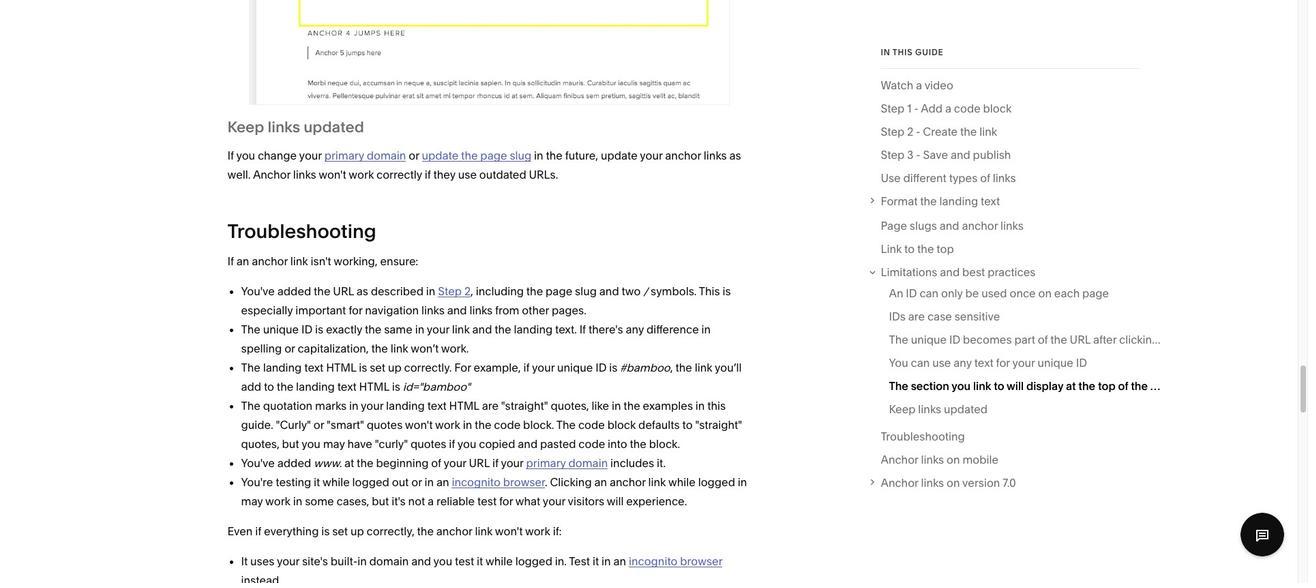 Task type: describe. For each thing, give the bounding box(es) containing it.
for inside . clicking an anchor link while logged in may work in some cases, but it's not a reliable test for what your visitors will experience.
[[500, 495, 513, 509]]

in inside in the future, update your anchor links as well. anchor links won't work correctly if they use outdated urls.
[[534, 149, 544, 163]]

1 vertical spatial 2
[[465, 285, 471, 298]]

reliable
[[437, 495, 475, 509]]

it uses your site's built-in domain and you test it while logged in. test it in an incognito browser
[[241, 555, 723, 569]]

page for an id can only be used once on each page
[[1083, 287, 1110, 300]]

work inside . clicking an anchor link while logged in may work in some cases, but it's not a reliable test for what your visitors will experience.
[[266, 495, 291, 509]]

0 vertical spatial updated
[[304, 118, 364, 137]]

2 vertical spatial browser
[[681, 555, 723, 569]]

navigation
[[365, 304, 419, 318]]

1 vertical spatial updated
[[945, 403, 988, 416]]

the quotation marks in your landing text html are "straight" quotes, like in the examples in this guide. "curly" or "smart" quotes won't work in the code block. the code block defaults to "straight" quotes, but you may have "curly" quotes if you copied and pasted code into the block. you've added www. at the beginning of your url if your primary domain includes it.
[[241, 399, 743, 470]]

and left 'two' at the left
[[600, 285, 619, 298]]

you've added the url as described in step 2 , including the page slug and two /
[[241, 285, 649, 298]]

anchor inside in the future, update your anchor links as well. anchor links won't work correctly if they use outdated urls.
[[666, 149, 702, 163]]

everything
[[264, 525, 319, 539]]

update the page slug link
[[422, 149, 532, 163]]

and down the even if everything is set up correctly, the anchor link won't work if:
[[412, 555, 431, 569]]

unique down text.
[[558, 361, 593, 375]]

at inside the quotation marks in your landing text html are "straight" quotes, like in the examples in this guide. "curly" or "smart" quotes won't work in the code block. the code block defaults to "straight" quotes, but you may have "curly" quotes if you copied and pasted code into the block. you've added www. at the beginning of your url if your primary domain includes it.
[[345, 457, 354, 470]]

you right section
[[952, 379, 971, 393]]

anchor links on version 7.0 link
[[881, 474, 1140, 493]]

anchor inside in the future, update your anchor links as well. anchor links won't work correctly if they use outdated urls.
[[253, 168, 291, 182]]

you can use any text for your unique id link
[[890, 353, 1088, 377]]

0 vertical spatial troubleshooting
[[228, 220, 377, 243]]

page slugs and anchor links link
[[881, 217, 1024, 240]]

url inside the quotation marks in your landing text html are "straight" quotes, like in the examples in this guide. "curly" or "smart" quotes won't work in the code block. the code block defaults to "straight" quotes, but you may have "curly" quotes if you copied and pasted code into the block. you've added www. at the beginning of your url if your primary domain includes it.
[[469, 457, 490, 470]]

practices
[[988, 266, 1036, 279]]

1 vertical spatial use
[[933, 356, 952, 370]]

from
[[495, 304, 520, 318]]

you down the even if everything is set up correctly, the anchor link won't work if:
[[434, 555, 453, 569]]

of down clicking
[[1119, 379, 1129, 393]]

limitations and best practices link
[[881, 263, 1140, 282]]

unique down "case"
[[912, 333, 947, 347]]

an id can only be used once on each page
[[890, 287, 1110, 300]]

there's
[[589, 323, 624, 337]]

case
[[928, 310, 953, 323]]

visitors
[[568, 495, 605, 509]]

page slugs and anchor links
[[881, 219, 1024, 233]]

or up correctly
[[409, 149, 419, 163]]

1 horizontal spatial up
[[388, 361, 402, 375]]

especially
[[241, 304, 293, 318]]

even if everything is set up correctly, the anchor link won't work if:
[[228, 525, 562, 539]]

same
[[384, 323, 413, 337]]

use inside in the future, update your anchor links as well. anchor links won't work correctly if they use outdated urls.
[[458, 168, 477, 182]]

is down some
[[322, 525, 330, 539]]

and right slugs
[[940, 219, 960, 233]]

7.0
[[1003, 476, 1017, 490]]

1 horizontal spatial page
[[546, 285, 573, 298]]

incognito browser link for you're testing it while logged out or in an
[[452, 476, 545, 490]]

well.
[[228, 168, 251, 182]]

landing inside , the link you'll add to the landing text html is
[[296, 380, 335, 394]]

3
[[908, 148, 914, 162]]

use
[[881, 171, 901, 185]]

anchor links on version 7.0
[[881, 476, 1017, 490]]

unique inside the unique id is exactly the same in your link and the landing text. if there's any difference in spelling or capitalization, the link won't work.
[[263, 323, 299, 337]]

into
[[608, 438, 628, 451]]

test inside . clicking an anchor link while logged in may work in some cases, but it's not a reliable test for what your visitors will experience.
[[478, 495, 497, 509]]

may inside . clicking an anchor link while logged in may work in some cases, but it's not a reliable test for what your visitors will experience.
[[241, 495, 263, 509]]

1 update from the left
[[422, 149, 459, 163]]

you up www.
[[302, 438, 321, 451]]

1 horizontal spatial incognito
[[629, 555, 678, 569]]

1 horizontal spatial primary domain link
[[527, 457, 608, 470]]

the for the unique id becomes part of the url after clicking the anchor link
[[890, 333, 909, 347]]

work inside in the future, update your anchor links as well. anchor links won't work correctly if they use outdated urls.
[[349, 168, 374, 182]]

0 vertical spatial html
[[326, 361, 357, 375]]

primary inside the quotation marks in your landing text html are "straight" quotes, like in the examples in this guide. "curly" or "smart" quotes won't work in the code block. the code block defaults to "straight" quotes, but you may have "curly" quotes if you copied and pasted code into the block. you've added www. at the beginning of your url if your primary domain includes it.
[[527, 457, 566, 470]]

this
[[699, 285, 720, 298]]

. clicking an anchor link while logged in may work in some cases, but it's not a reliable test for what your visitors will experience.
[[241, 476, 748, 509]]

quotation
[[263, 399, 313, 413]]

troubleshooting link
[[881, 427, 966, 450]]

symbols.
[[651, 285, 697, 298]]

1 vertical spatial browser
[[503, 476, 545, 490]]

added inside the quotation marks in your landing text html are "straight" quotes, like in the examples in this guide. "curly" or "smart" quotes won't work in the code block. the code block defaults to "straight" quotes, but you may have "curly" quotes if you copied and pasted code into the block. you've added www. at the beginning of your url if your primary domain includes it.
[[278, 457, 311, 470]]

0 vertical spatial primary domain link
[[325, 149, 406, 163]]

1 vertical spatial block.
[[650, 438, 680, 451]]

and inside the unique id is exactly the same in your link and the landing text. if there's any difference in spelling or capitalization, the link won't work.
[[473, 323, 492, 337]]

clicking
[[1120, 333, 1160, 347]]

if an anchor link isn't working, ensure:
[[228, 255, 419, 268]]

code up copied
[[494, 419, 521, 432]]

watch a video link
[[881, 76, 954, 99]]

you left copied
[[458, 438, 477, 451]]

1 horizontal spatial set
[[370, 361, 386, 375]]

your inside . clicking an anchor link while logged in may work in some cases, but it's not a reliable test for what your visitors will experience.
[[543, 495, 566, 509]]

anchor inside . clicking an anchor link while logged in may work in some cases, but it's not a reliable test for what your visitors will experience.
[[610, 476, 646, 490]]

save
[[924, 148, 949, 162]]

1 horizontal spatial will
[[1007, 379, 1025, 393]]

anchor links on version 7.0 button
[[867, 474, 1140, 493]]

page
[[881, 219, 908, 233]]

domain inside the quotation marks in your landing text html are "straight" quotes, like in the examples in this guide. "curly" or "smart" quotes won't work in the code block. the code block defaults to "straight" quotes, but you may have "curly" quotes if you copied and pasted code into the block. you've added www. at the beginning of your url if your primary domain includes it.
[[569, 457, 608, 470]]

correctly,
[[367, 525, 415, 539]]

won't
[[411, 342, 439, 356]]

- for add
[[915, 102, 919, 115]]

as inside in the future, update your anchor links as well. anchor links won't work correctly if they use outdated urls.
[[730, 149, 742, 163]]

0 horizontal spatial block.
[[524, 419, 554, 432]]

sensitive
[[955, 310, 1001, 323]]

code down "like"
[[579, 419, 605, 432]]

an right test
[[614, 555, 627, 569]]

1 horizontal spatial logged
[[516, 555, 553, 569]]

id down the ids are case sensitive link
[[950, 333, 961, 347]]

id right an
[[907, 287, 918, 300]]

you'll
[[715, 361, 742, 375]]

an
[[890, 287, 904, 300]]

limitations and best practices button
[[867, 263, 1140, 282]]

0 vertical spatial on
[[1039, 287, 1052, 300]]

guide
[[916, 47, 944, 57]]

two
[[622, 285, 641, 298]]

0 horizontal spatial logged
[[353, 476, 390, 490]]

while inside . clicking an anchor link while logged in may work in some cases, but it's not a reliable test for what your visitors will experience.
[[669, 476, 696, 490]]

if for if you change your primary domain or update the page slug
[[228, 149, 234, 163]]

landing down spelling
[[263, 361, 302, 375]]

2 horizontal spatial browser
[[1151, 379, 1194, 393]]

used
[[982, 287, 1008, 300]]

the section you link to will display at the top of the browser link
[[890, 377, 1194, 400]]

0 horizontal spatial url
[[333, 285, 354, 298]]

if inside the unique id is exactly the same in your link and the landing text. if there's any difference in spelling or capitalization, the link won't work.
[[580, 323, 586, 337]]

and up types in the right top of the page
[[951, 148, 971, 162]]

any inside the unique id is exactly the same in your link and the landing text. if there's any difference in spelling or capitalization, the link won't work.
[[626, 323, 644, 337]]

0 horizontal spatial quotes,
[[241, 438, 280, 451]]

urls.
[[529, 168, 558, 182]]

url inside the unique id becomes part of the url after clicking the anchor link link
[[1070, 333, 1091, 347]]

like
[[592, 399, 610, 413]]

text down "becomes"
[[975, 356, 994, 370]]

step 1 - add a code block
[[881, 102, 1012, 115]]

id down the unique id becomes part of the url after clicking the anchor link link in the right bottom of the page
[[1077, 356, 1088, 370]]

id up "like"
[[596, 361, 607, 375]]

cases,
[[337, 495, 370, 509]]

0 vertical spatial 2
[[908, 125, 914, 139]]

example,
[[474, 361, 521, 375]]

of right 'part'
[[1039, 333, 1049, 347]]

you're testing it while logged out or in an incognito browser
[[241, 476, 545, 490]]

1 vertical spatial slug
[[575, 285, 597, 298]]

if right example,
[[524, 361, 530, 375]]

add
[[241, 380, 261, 394]]

logged inside . clicking an anchor link while logged in may work in some cases, but it's not a reliable test for what your visitors will experience.
[[699, 476, 736, 490]]

display
[[1027, 379, 1064, 393]]

format the landing text button
[[867, 192, 1140, 211]]

a inside . clicking an anchor link while logged in may work in some cases, but it's not a reliable test for what your visitors will experience.
[[428, 495, 434, 509]]

the for the landing text html is set up correctly. for example, if your unique id is #bamboo
[[241, 361, 261, 375]]

to inside link to the top link
[[905, 243, 915, 256]]

may inside the quotation marks in your landing text html are "straight" quotes, like in the examples in this guide. "curly" or "smart" quotes won't work in the code block. the code block defaults to "straight" quotes, but you may have "curly" quotes if you copied and pasted code into the block. you've added www. at the beginning of your url if your primary domain includes it.
[[323, 438, 345, 451]]

1 vertical spatial set
[[333, 525, 348, 539]]

built-
[[331, 555, 358, 569]]

the up pasted
[[557, 419, 576, 432]]

1 horizontal spatial any
[[954, 356, 972, 370]]

ids
[[890, 310, 906, 323]]

you're
[[241, 476, 273, 490]]

an up reliable
[[437, 476, 449, 490]]

difference
[[647, 323, 699, 337]]

working,
[[334, 255, 378, 268]]

format the landing text link
[[881, 192, 1140, 211]]

and inside dropdown button
[[941, 266, 960, 279]]

it
[[241, 555, 248, 569]]

part
[[1015, 333, 1036, 347]]

work left if:
[[525, 525, 551, 539]]

defaults
[[639, 419, 680, 432]]

format
[[881, 194, 918, 208]]

incognito browser link for it uses your site's built-in domain and you test it while logged in. test it in an
[[629, 555, 723, 569]]

different
[[904, 171, 947, 185]]

exactly
[[326, 323, 362, 337]]

0 horizontal spatial as
[[357, 285, 368, 298]]

if for if an anchor link isn't working, ensure:
[[228, 255, 234, 268]]

0 horizontal spatial "straight"
[[501, 399, 548, 413]]

code left 'into'
[[579, 438, 606, 451]]

1 vertical spatial can
[[911, 356, 930, 370]]

update inside in the future, update your anchor links as well. anchor links won't work correctly if they use outdated urls.
[[601, 149, 638, 163]]

2 vertical spatial won't
[[495, 525, 523, 539]]

0 vertical spatial keep
[[228, 118, 264, 137]]

work.
[[441, 342, 469, 356]]

step for step 3 - save and publish
[[881, 148, 905, 162]]

step for step 2 - create the link
[[881, 125, 905, 139]]

if down copied
[[493, 457, 499, 470]]

some
[[305, 495, 334, 509]]

in the future, update your anchor links as well. anchor links won't work correctly if they use outdated urls.
[[228, 149, 742, 182]]

site's
[[302, 555, 328, 569]]

0 horizontal spatial primary
[[325, 149, 364, 163]]

slugs
[[910, 219, 938, 233]]

text.
[[556, 323, 577, 337]]

0 horizontal spatial it
[[314, 476, 320, 490]]

is inside , the link you'll add to the landing text html is
[[392, 380, 400, 394]]

0 horizontal spatial while
[[323, 476, 350, 490]]

0 vertical spatial can
[[920, 287, 939, 300]]

watch a video
[[881, 78, 954, 92]]

1 vertical spatial top
[[1099, 379, 1116, 393]]

have
[[348, 438, 373, 451]]

in
[[881, 47, 891, 57]]

is left #bamboo in the bottom of the page
[[610, 361, 618, 375]]

html inside , the link you'll add to the landing text html is
[[359, 380, 390, 394]]

landing inside dropdown button
[[940, 194, 979, 208]]

block inside the quotation marks in your landing text html are "straight" quotes, like in the examples in this guide. "curly" or "smart" quotes won't work in the code block. the code block defaults to "straight" quotes, but you may have "curly" quotes if you copied and pasted code into the block. you've added www. at the beginning of your url if your primary domain includes it.
[[608, 419, 636, 432]]

copied
[[479, 438, 516, 451]]

0 vertical spatial this
[[893, 47, 913, 57]]

pasted
[[541, 438, 576, 451]]

for for your
[[997, 356, 1011, 370]]

text down capitalization,
[[305, 361, 324, 375]]

future,
[[566, 149, 599, 163]]

anchor links on mobile
[[881, 453, 999, 467]]

marks
[[315, 399, 347, 413]]



Task type: vqa. For each thing, say whether or not it's contained in the screenshot.
the left "text"
no



Task type: locate. For each thing, give the bounding box(es) containing it.
if
[[228, 149, 234, 163], [228, 255, 234, 268], [580, 323, 586, 337]]

but left it's
[[372, 495, 389, 509]]

an id can only be used once on each page link
[[890, 284, 1110, 307]]

or right out
[[412, 476, 422, 490]]

anchor inside dropdown button
[[881, 476, 919, 490]]

link to the top
[[881, 243, 955, 256]]

anchor for anchor links on version 7.0
[[881, 476, 919, 490]]

the unique id becomes part of the url after clicking the anchor link link
[[890, 330, 1238, 353]]

on down 'anchor links on mobile' link
[[947, 476, 961, 490]]

unique down the unique id becomes part of the url after clicking the anchor link link in the right bottom of the page
[[1038, 356, 1074, 370]]

0 horizontal spatial this
[[708, 399, 726, 413]]

you've inside the quotation marks in your landing text html are "straight" quotes, like in the examples in this guide. "curly" or "smart" quotes won't work in the code block. the code block defaults to "straight" quotes, but you may have "curly" quotes if you copied and pasted code into the block. you've added www. at the beginning of your url if your primary domain includes it.
[[241, 457, 275, 470]]

link
[[980, 125, 998, 139], [291, 255, 308, 268], [452, 323, 470, 337], [1220, 333, 1238, 347], [391, 342, 409, 356], [695, 361, 713, 375], [974, 379, 992, 393], [649, 476, 666, 490], [475, 525, 493, 539]]

if
[[425, 168, 431, 182], [524, 361, 530, 375], [449, 438, 455, 451], [493, 457, 499, 470], [255, 525, 262, 539]]

2 horizontal spatial logged
[[699, 476, 736, 490]]

0 vertical spatial may
[[323, 438, 345, 451]]

version
[[963, 476, 1001, 490]]

added up testing
[[278, 457, 311, 470]]

and up only
[[941, 266, 960, 279]]

landing inside the unique id is exactly the same in your link and the landing text. if there's any difference in spelling or capitalization, the link won't work.
[[514, 323, 553, 337]]

1 horizontal spatial block
[[984, 102, 1012, 115]]

, inside , the link you'll add to the landing text html is
[[671, 361, 673, 375]]

the for the quotation marks in your landing text html are "straight" quotes, like in the examples in this guide. "curly" or "smart" quotes won't work in the code block. the code block defaults to "straight" quotes, but you may have "curly" quotes if you copied and pasted code into the block. you've added www. at the beginning of your url if your primary domain includes it.
[[241, 399, 261, 413]]

an inside . clicking an anchor link while logged in may work in some cases, but it's not a reliable test for what your visitors will experience.
[[595, 476, 607, 490]]

can right you
[[911, 356, 930, 370]]

,
[[471, 285, 474, 298], [671, 361, 673, 375]]

they
[[434, 168, 456, 182]]

for inside symbols. this is especially important for navigation links and links from other pages.
[[349, 304, 363, 318]]

and inside the quotation marks in your landing text html are "straight" quotes, like in the examples in this guide. "curly" or "smart" quotes won't work in the code block. the code block defaults to "straight" quotes, but you may have "curly" quotes if you copied and pasted code into the block. you've added www. at the beginning of your url if your primary domain includes it.
[[518, 438, 538, 451]]

landing down other on the left bottom of the page
[[514, 323, 553, 337]]

the up you
[[890, 333, 909, 347]]

if left they
[[425, 168, 431, 182]]

1 horizontal spatial it
[[477, 555, 483, 569]]

url
[[333, 285, 354, 298], [1070, 333, 1091, 347], [469, 457, 490, 470]]

to down examples
[[683, 419, 693, 432]]

html inside the quotation marks in your landing text html are "straight" quotes, like in the examples in this guide. "curly" or "smart" quotes won't work in the code block. the code block defaults to "straight" quotes, but you may have "curly" quotes if you copied and pasted code into the block. you've added www. at the beginning of your url if your primary domain includes it.
[[449, 399, 480, 413]]

on for mobile
[[947, 453, 961, 467]]

or inside the quotation marks in your landing text html are "straight" quotes, like in the examples in this guide. "curly" or "smart" quotes won't work in the code block. the code block defaults to "straight" quotes, but you may have "curly" quotes if you copied and pasted code into the block. you've added www. at the beginning of your url if your primary domain includes it.
[[314, 419, 324, 432]]

0 vertical spatial will
[[1007, 379, 1025, 393]]

landing inside the quotation marks in your landing text html are "straight" quotes, like in the examples in this guide. "curly" or "smart" quotes won't work in the code block. the code block defaults to "straight" quotes, but you may have "curly" quotes if you copied and pasted code into the block. you've added www. at the beginning of your url if your primary domain includes it.
[[386, 399, 425, 413]]

0 horizontal spatial primary domain link
[[325, 149, 406, 163]]

/
[[644, 285, 649, 298]]

the up add
[[241, 361, 261, 375]]

your inside the unique id is exactly the same in your link and the landing text. if there's any difference in spelling or capitalization, the link won't work.
[[427, 323, 450, 337]]

is down capitalization,
[[359, 361, 367, 375]]

the up spelling
[[241, 323, 261, 337]]

you've up especially
[[241, 285, 275, 298]]

anchor links on mobile link
[[881, 450, 999, 474]]

added
[[278, 285, 311, 298], [278, 457, 311, 470]]

link
[[881, 243, 902, 256]]

1 horizontal spatial this
[[893, 47, 913, 57]]

an up especially
[[237, 255, 249, 268]]

2 horizontal spatial for
[[997, 356, 1011, 370]]

incognito browser link up the 'what'
[[452, 476, 545, 490]]

quotes up "curly"
[[367, 419, 403, 432]]

0 horizontal spatial keep links updated
[[228, 118, 364, 137]]

2 horizontal spatial it
[[593, 555, 599, 569]]

, down difference
[[671, 361, 673, 375]]

guide.
[[241, 419, 273, 432]]

1 vertical spatial at
[[345, 457, 354, 470]]

watch
[[881, 78, 914, 92]]

code inside step 1 - add a code block link
[[955, 102, 981, 115]]

is inside symbols. this is especially important for navigation links and links from other pages.
[[723, 285, 731, 298]]

text inside , the link you'll add to the landing text html is
[[338, 380, 357, 394]]

top down after
[[1099, 379, 1116, 393]]

may
[[323, 438, 345, 451], [241, 495, 263, 509]]

quotes, down guide.
[[241, 438, 280, 451]]

1 vertical spatial up
[[351, 525, 364, 539]]

to right add
[[264, 380, 274, 394]]

0 horizontal spatial at
[[345, 457, 354, 470]]

in this guide
[[881, 47, 944, 57]]

the unique id is exactly the same in your link and the landing text. if there's any difference in spelling or capitalization, the link won't work.
[[241, 323, 711, 356]]

0 horizontal spatial but
[[282, 438, 299, 451]]

at inside the section you link to will display at the top of the browser link
[[1067, 379, 1077, 393]]

important
[[296, 304, 346, 318]]

0 horizontal spatial slug
[[510, 149, 532, 163]]

2 vertical spatial url
[[469, 457, 490, 470]]

for for navigation
[[349, 304, 363, 318]]

0 vertical spatial keep links updated
[[228, 118, 364, 137]]

you
[[236, 149, 255, 163], [952, 379, 971, 393], [302, 438, 321, 451], [458, 438, 477, 451], [434, 555, 453, 569]]

to down you can use any text for your unique id link
[[994, 379, 1005, 393]]

link inside , the link you'll add to the landing text html is
[[695, 361, 713, 375]]

2 vertical spatial domain
[[370, 555, 409, 569]]

1 vertical spatial html
[[359, 380, 390, 394]]

incognito browser link down experience.
[[629, 555, 723, 569]]

1 horizontal spatial won't
[[405, 419, 433, 432]]

1 vertical spatial if
[[228, 255, 234, 268]]

set up built-
[[333, 525, 348, 539]]

won't inside in the future, update your anchor links as well. anchor links won't work correctly if they use outdated urls.
[[319, 168, 347, 182]]

and down symbols. this is especially important for navigation links and links from other pages.
[[473, 323, 492, 337]]

of right types in the right top of the page
[[981, 171, 991, 185]]

isn't
[[311, 255, 331, 268]]

1 vertical spatial quotes
[[411, 438, 447, 451]]

work down if you change your primary domain or update the page slug in the top of the page
[[349, 168, 374, 182]]

0 horizontal spatial for
[[349, 304, 363, 318]]

keep links updated down section
[[890, 403, 988, 416]]

0 vertical spatial block
[[984, 102, 1012, 115]]

0 vertical spatial incognito browser link
[[452, 476, 545, 490]]

slug
[[510, 149, 532, 163], [575, 285, 597, 298]]

unique down especially
[[263, 323, 299, 337]]

0 vertical spatial quotes,
[[551, 399, 589, 413]]

link inside . clicking an anchor link while logged in may work in some cases, but it's not a reliable test for what your visitors will experience.
[[649, 476, 666, 490]]

1 vertical spatial test
[[455, 555, 474, 569]]

2 vertical spatial for
[[500, 495, 513, 509]]

update right "future,"
[[601, 149, 638, 163]]

but inside . clicking an anchor link while logged in may work in some cases, but it's not a reliable test for what your visitors will experience.
[[372, 495, 389, 509]]

other
[[522, 304, 549, 318]]

publish
[[974, 148, 1012, 162]]

links inside 'link'
[[993, 171, 1017, 185]]

0 vertical spatial you've
[[241, 285, 275, 298]]

described
[[371, 285, 424, 298]]

step for step 1 - add a code block
[[881, 102, 905, 115]]

1 horizontal spatial use
[[933, 356, 952, 370]]

page right each
[[1083, 287, 1110, 300]]

primary domain link up correctly
[[325, 149, 406, 163]]

ids are case sensitive
[[890, 310, 1001, 323]]

but inside the quotation marks in your landing text html are "straight" quotes, like in the examples in this guide. "curly" or "smart" quotes won't work in the code block. the code block defaults to "straight" quotes, but you may have "curly" quotes if you copied and pasted code into the block. you've added www. at the beginning of your url if your primary domain includes it.
[[282, 438, 299, 451]]

if inside in the future, update your anchor links as well. anchor links won't work correctly if they use outdated urls.
[[425, 168, 431, 182]]

1 horizontal spatial quotes,
[[551, 399, 589, 413]]

and inside symbols. this is especially important for navigation links and links from other pages.
[[447, 304, 467, 318]]

primary domain link
[[325, 149, 406, 163], [527, 457, 608, 470]]

you up "well."
[[236, 149, 255, 163]]

page up the outdated
[[481, 149, 507, 163]]

url up important
[[333, 285, 354, 298]]

landing up marks
[[296, 380, 335, 394]]

won't inside the quotation marks in your landing text html are "straight" quotes, like in the examples in this guide. "curly" or "smart" quotes won't work in the code block. the code block defaults to "straight" quotes, but you may have "curly" quotes if you copied and pasted code into the block. you've added www. at the beginning of your url if your primary domain includes it.
[[405, 419, 433, 432]]

at right www.
[[345, 457, 354, 470]]

0 vertical spatial at
[[1067, 379, 1077, 393]]

1 you've from the top
[[241, 285, 275, 298]]

- left create
[[917, 125, 921, 139]]

updated down section
[[945, 403, 988, 416]]

set
[[370, 361, 386, 375], [333, 525, 348, 539]]

block
[[984, 102, 1012, 115], [608, 419, 636, 432]]

"smart"
[[327, 419, 364, 432]]

any right 'there's'
[[626, 323, 644, 337]]

2 vertical spatial html
[[449, 399, 480, 413]]

- right 1
[[915, 102, 919, 115]]

use up section
[[933, 356, 952, 370]]

1 vertical spatial you've
[[241, 457, 275, 470]]

1 horizontal spatial while
[[486, 555, 513, 569]]

1 horizontal spatial for
[[500, 495, 513, 509]]

0 horizontal spatial test
[[455, 555, 474, 569]]

test
[[569, 555, 590, 569]]

html
[[326, 361, 357, 375], [359, 380, 390, 394], [449, 399, 480, 413]]

beginning
[[376, 457, 429, 470]]

on inside dropdown button
[[947, 476, 961, 490]]

troubleshooting up anchor links on mobile
[[881, 430, 966, 444]]

anchor for anchor links on mobile
[[881, 453, 919, 467]]

are inside the quotation marks in your landing text html are "straight" quotes, like in the examples in this guide. "curly" or "smart" quotes won't work in the code block. the code block defaults to "straight" quotes, but you may have "curly" quotes if you copied and pasted code into the block. you've added www. at the beginning of your url if your primary domain includes it.
[[482, 399, 499, 413]]

or
[[409, 149, 419, 163], [285, 342, 295, 356], [314, 419, 324, 432], [412, 476, 422, 490]]

incognito browser link
[[452, 476, 545, 490], [629, 555, 723, 569]]

quotes
[[367, 419, 403, 432], [411, 438, 447, 451]]

quotes, left "like"
[[551, 399, 589, 413]]

is inside the unique id is exactly the same in your link and the landing text. if there's any difference in spelling or capitalization, the link won't work.
[[315, 323, 324, 337]]

and down step 2 link
[[447, 304, 467, 318]]

0 vertical spatial are
[[909, 310, 925, 323]]

of inside 'link'
[[981, 171, 991, 185]]

- for save
[[917, 148, 921, 162]]

0 horizontal spatial quotes
[[367, 419, 403, 432]]

2 update from the left
[[601, 149, 638, 163]]

your inside in the future, update your anchor links as well. anchor links won't work correctly if they use outdated urls.
[[640, 149, 663, 163]]

0 horizontal spatial set
[[333, 525, 348, 539]]

video
[[925, 78, 954, 92]]

0 vertical spatial top
[[937, 243, 955, 256]]

html down id="bamboo" at the bottom left of the page
[[449, 399, 480, 413]]

you've
[[241, 285, 275, 298], [241, 457, 275, 470]]

or right spelling
[[285, 342, 295, 356]]

0 horizontal spatial any
[[626, 323, 644, 337]]

or inside the unique id is exactly the same in your link and the landing text. if there's any difference in spelling or capitalization, the link won't work.
[[285, 342, 295, 356]]

the inside in the future, update your anchor links as well. anchor links won't work correctly if they use outdated urls.
[[546, 149, 563, 163]]

1 vertical spatial ,
[[671, 361, 673, 375]]

1 horizontal spatial slug
[[575, 285, 597, 298]]

- for create
[[917, 125, 921, 139]]

block. up pasted
[[524, 419, 554, 432]]

0 horizontal spatial are
[[482, 399, 499, 413]]

work inside the quotation marks in your landing text html are "straight" quotes, like in the examples in this guide. "curly" or "smart" quotes won't work in the code block. the code block defaults to "straight" quotes, but you may have "curly" quotes if you copied and pasted code into the block. you've added www. at the beginning of your url if your primary domain includes it.
[[435, 419, 461, 432]]

1 horizontal spatial browser
[[681, 555, 723, 569]]

id inside the unique id is exactly the same in your link and the landing text. if there's any difference in spelling or capitalization, the link won't work.
[[302, 323, 313, 337]]

0 horizontal spatial ,
[[471, 285, 474, 298]]

this inside the quotation marks in your landing text html are "straight" quotes, like in the examples in this guide. "curly" or "smart" quotes won't work in the code block. the code block defaults to "straight" quotes, but you may have "curly" quotes if you copied and pasted code into the block. you've added www. at the beginning of your url if your primary domain includes it.
[[708, 399, 726, 413]]

as
[[730, 149, 742, 163], [357, 285, 368, 298]]

text
[[981, 194, 1001, 208], [975, 356, 994, 370], [305, 361, 324, 375], [338, 380, 357, 394], [428, 399, 447, 413]]

- right the 3
[[917, 148, 921, 162]]

step 3 - save and publish link
[[881, 145, 1012, 169]]

text inside dropdown button
[[981, 194, 1001, 208]]

anchor
[[666, 149, 702, 163], [963, 219, 999, 233], [252, 255, 288, 268], [1182, 333, 1218, 347], [610, 476, 646, 490], [437, 525, 473, 539]]

limitations
[[881, 266, 938, 279]]

will inside . clicking an anchor link while logged in may work in some cases, but it's not a reliable test for what your visitors will experience.
[[607, 495, 624, 509]]

but down "curly"
[[282, 438, 299, 451]]

you
[[890, 356, 909, 370]]

2 horizontal spatial url
[[1070, 333, 1091, 347]]

2 added from the top
[[278, 457, 311, 470]]

the
[[241, 323, 261, 337], [890, 333, 909, 347], [241, 361, 261, 375], [890, 379, 909, 393], [241, 399, 261, 413], [557, 419, 576, 432]]

1 horizontal spatial troubleshooting
[[881, 430, 966, 444]]

1 horizontal spatial a
[[917, 78, 923, 92]]

0 vertical spatial quotes
[[367, 419, 403, 432]]

won't down if you change your primary domain or update the page slug in the top of the page
[[319, 168, 347, 182]]

link to the top link
[[881, 240, 955, 263]]

1 horizontal spatial primary
[[527, 457, 566, 470]]

use
[[458, 168, 477, 182], [933, 356, 952, 370]]

the inside dropdown button
[[921, 194, 938, 208]]

2 horizontal spatial a
[[946, 102, 952, 115]]

to inside the section you link to will display at the top of the browser link
[[994, 379, 1005, 393]]

the for the unique id is exactly the same in your link and the landing text. if there's any difference in spelling or capitalization, the link won't work.
[[241, 323, 261, 337]]

0 horizontal spatial block
[[608, 419, 636, 432]]

symbols. this is especially important for navigation links and links from other pages.
[[241, 285, 731, 318]]

mobile
[[963, 453, 999, 467]]

a inside 'link'
[[917, 78, 923, 92]]

2 you've from the top
[[241, 457, 275, 470]]

0 vertical spatial slug
[[510, 149, 532, 163]]

an up visitors
[[595, 476, 607, 490]]

0 horizontal spatial won't
[[319, 168, 347, 182]]

up
[[388, 361, 402, 375], [351, 525, 364, 539]]

outdated
[[480, 168, 527, 182]]

the for the section you link to will display at the top of the browser
[[890, 379, 909, 393]]

create
[[924, 125, 958, 139]]

0 horizontal spatial incognito
[[452, 476, 501, 490]]

up down cases,
[[351, 525, 364, 539]]

the
[[961, 125, 978, 139], [461, 149, 478, 163], [546, 149, 563, 163], [921, 194, 938, 208], [918, 243, 935, 256], [314, 285, 331, 298], [527, 285, 543, 298], [365, 323, 382, 337], [495, 323, 512, 337], [1051, 333, 1068, 347], [1162, 333, 1179, 347], [372, 342, 388, 356], [676, 361, 693, 375], [1079, 379, 1096, 393], [1132, 379, 1149, 393], [277, 380, 294, 394], [624, 399, 641, 413], [475, 419, 492, 432], [630, 438, 647, 451], [357, 457, 374, 470], [417, 525, 434, 539]]

anchor down change
[[253, 168, 291, 182]]

1 horizontal spatial but
[[372, 495, 389, 509]]

if left copied
[[449, 438, 455, 451]]

0 horizontal spatial update
[[422, 149, 459, 163]]

1 horizontal spatial html
[[359, 380, 390, 394]]

1 vertical spatial as
[[357, 285, 368, 298]]

domain up clicking
[[569, 457, 608, 470]]

domain up correctly
[[367, 149, 406, 163]]

while
[[323, 476, 350, 490], [669, 476, 696, 490], [486, 555, 513, 569]]

1 vertical spatial for
[[997, 356, 1011, 370]]

incognito down experience.
[[629, 555, 678, 569]]

primary up . at bottom left
[[527, 457, 566, 470]]

may up www.
[[323, 438, 345, 451]]

the inside the unique id becomes part of the url after clicking the anchor link link
[[890, 333, 909, 347]]

1 vertical spatial keep links updated
[[890, 403, 988, 416]]

is left id="bamboo" at the bottom left of the page
[[392, 380, 400, 394]]

primary
[[325, 149, 364, 163], [527, 457, 566, 470]]

will right visitors
[[607, 495, 624, 509]]

landing down the use different types of links 'link'
[[940, 194, 979, 208]]

1 vertical spatial anchor
[[881, 453, 919, 467]]

examples
[[643, 399, 693, 413]]

landing
[[940, 194, 979, 208], [514, 323, 553, 337], [263, 361, 302, 375], [296, 380, 335, 394], [386, 399, 425, 413]]

"straight" down you'll
[[696, 419, 743, 432]]

"curly"
[[375, 438, 408, 451]]

1 vertical spatial keep
[[890, 403, 916, 416]]

domain
[[367, 149, 406, 163], [569, 457, 608, 470], [370, 555, 409, 569]]

2 horizontal spatial while
[[669, 476, 696, 490]]

0 vertical spatial domain
[[367, 149, 406, 163]]

a right add
[[946, 102, 952, 115]]

0 horizontal spatial incognito browser link
[[452, 476, 545, 490]]

step 2 - create the link link
[[881, 122, 998, 145]]

1 horizontal spatial quotes
[[411, 438, 447, 451]]

1 vertical spatial incognito browser link
[[629, 555, 723, 569]]

a right not
[[428, 495, 434, 509]]

1 horizontal spatial "straight"
[[696, 419, 743, 432]]

step 1 - add a code block link
[[881, 99, 1012, 122]]

the inside the section you link to will display at the top of the browser link
[[890, 379, 909, 393]]

for
[[455, 361, 471, 375]]

id down important
[[302, 323, 313, 337]]

2 vertical spatial if
[[580, 323, 586, 337]]

1 vertical spatial -
[[917, 125, 921, 139]]

0 horizontal spatial 2
[[465, 285, 471, 298]]

to right link
[[905, 243, 915, 256]]

once
[[1010, 287, 1036, 300]]

be
[[966, 287, 980, 300]]

the inside the unique id is exactly the same in your link and the landing text. if there's any difference in spelling or capitalization, the link won't work.
[[241, 323, 261, 337]]

1 vertical spatial domain
[[569, 457, 608, 470]]

not
[[409, 495, 425, 509]]

2
[[908, 125, 914, 139], [465, 285, 471, 298]]

of inside the quotation marks in your landing text html are "straight" quotes, like in the examples in this guide. "curly" or "smart" quotes won't work in the code block. the code block defaults to "straight" quotes, but you may have "curly" quotes if you copied and pasted code into the block. you've added www. at the beginning of your url if your primary domain includes it.
[[432, 457, 442, 470]]

to inside the quotation marks in your landing text html are "straight" quotes, like in the examples in this guide. "curly" or "smart" quotes won't work in the code block. the code block defaults to "straight" quotes, but you may have "curly" quotes if you copied and pasted code into the block. you've added www. at the beginning of your url if your primary domain includes it.
[[683, 419, 693, 432]]

1 added from the top
[[278, 285, 311, 298]]

set down same on the left bottom of the page
[[370, 361, 386, 375]]

page up 'pages.'
[[546, 285, 573, 298]]

landing down id="bamboo" at the bottom left of the page
[[386, 399, 425, 413]]

testing
[[276, 476, 311, 490]]

0 horizontal spatial a
[[428, 495, 434, 509]]

incognito up reliable
[[452, 476, 501, 490]]

on left each
[[1039, 287, 1052, 300]]

0 horizontal spatial troubleshooting
[[228, 220, 377, 243]]

the down add
[[241, 399, 261, 413]]

kb guide image image
[[249, 0, 730, 105]]

1 horizontal spatial ,
[[671, 361, 673, 375]]

code right add
[[955, 102, 981, 115]]

work down testing
[[266, 495, 291, 509]]

1 vertical spatial troubleshooting
[[881, 430, 966, 444]]

page for if you change your primary domain or update the page slug
[[481, 149, 507, 163]]

2 up the 3
[[908, 125, 914, 139]]

1 vertical spatial won't
[[405, 419, 433, 432]]

0 vertical spatial a
[[917, 78, 923, 92]]

text inside the quotation marks in your landing text html are "straight" quotes, like in the examples in this guide. "curly" or "smart" quotes won't work in the code block. the code block defaults to "straight" quotes, but you may have "curly" quotes if you copied and pasted code into the block. you've added www. at the beginning of your url if your primary domain includes it.
[[428, 399, 447, 413]]

even
[[228, 525, 253, 539]]

on for version
[[947, 476, 961, 490]]

links inside dropdown button
[[922, 476, 945, 490]]

1 horizontal spatial are
[[909, 310, 925, 323]]

text up marks
[[338, 380, 357, 394]]

0 vertical spatial as
[[730, 149, 742, 163]]

0 vertical spatial ,
[[471, 285, 474, 298]]

block. up it. at right
[[650, 438, 680, 451]]

but
[[282, 438, 299, 451], [372, 495, 389, 509]]

, the link you'll add to the landing text html is
[[241, 361, 742, 394]]

use different types of links
[[881, 171, 1017, 185]]

won't down the 'what'
[[495, 525, 523, 539]]

is down important
[[315, 323, 324, 337]]

updated up if you change your primary domain or update the page slug in the top of the page
[[304, 118, 364, 137]]

to inside , the link you'll add to the landing text html is
[[264, 380, 274, 394]]

updated
[[304, 118, 364, 137], [945, 403, 988, 416]]

primary right change
[[325, 149, 364, 163]]

if right even at bottom
[[255, 525, 262, 539]]

the section you link to will display at the top of the browser
[[890, 379, 1194, 393]]



